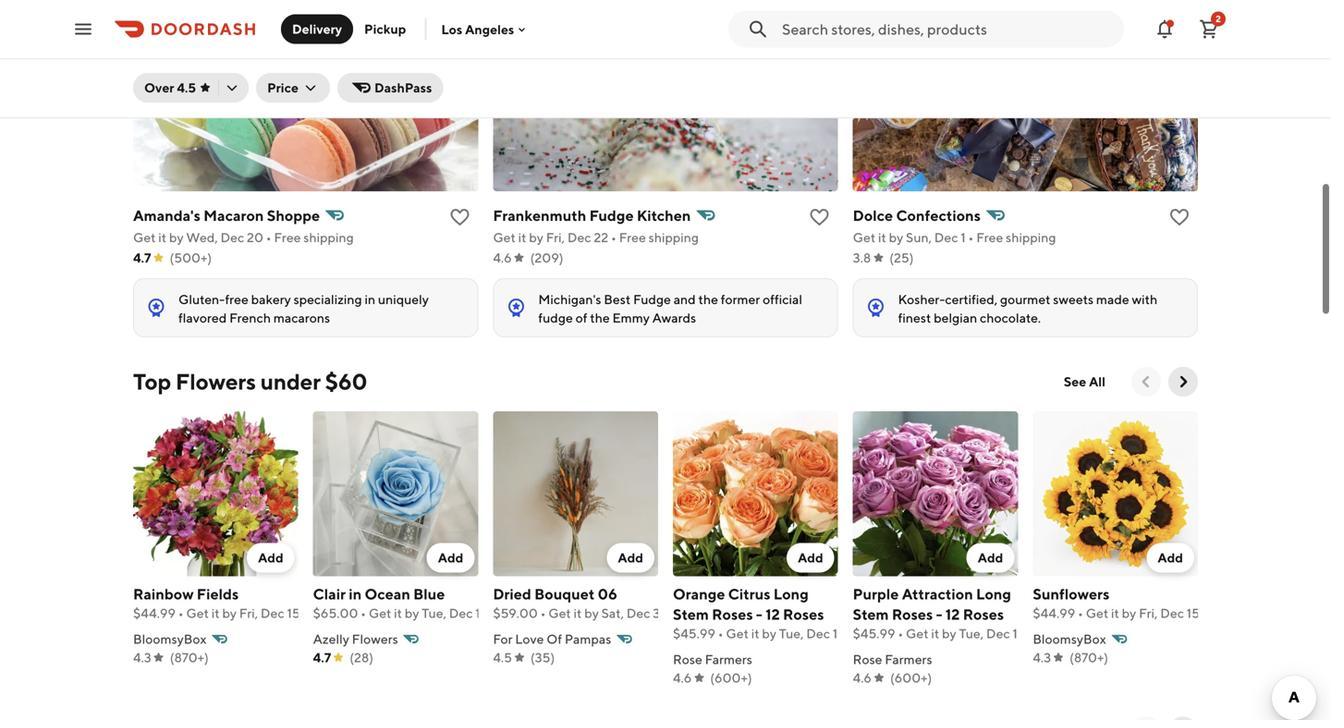 Task type: vqa. For each thing, say whether or not it's contained in the screenshot.
rightmost the classic
no



Task type: describe. For each thing, give the bounding box(es) containing it.
long for attraction
[[976, 585, 1011, 603]]

dashpass
[[374, 80, 432, 95]]

orange
[[673, 585, 725, 603]]

farmers for citrus
[[705, 652, 752, 667]]

purple attraction long stem roses - 12 roses $45.99 • get it by tue, dec 19
[[853, 585, 1026, 641]]

tue, inside clair in ocean blue $65.00 • get it by tue, dec 19
[[422, 606, 446, 621]]

get down frankenmuth
[[493, 230, 516, 245]]

3 shipping from the left
[[1006, 230, 1056, 245]]

flavored
[[178, 310, 227, 325]]

4.3 for sunflowers
[[1033, 650, 1051, 665]]

specializing
[[294, 292, 362, 307]]

0 horizontal spatial the
[[590, 310, 610, 325]]

stem for orange citrus long stem roses - 12 roses
[[673, 606, 709, 623]]

4.5 inside button
[[177, 80, 196, 95]]

3 roses from the left
[[892, 606, 933, 623]]

19 inside clair in ocean blue $65.00 • get it by tue, dec 19
[[475, 606, 488, 621]]

french
[[229, 310, 271, 325]]

of
[[547, 632, 562, 647]]

kitchen
[[637, 207, 691, 224]]

stem for purple attraction long stem roses - 12 roses
[[853, 606, 889, 623]]

dec inside rainbow fields $44.99 • get it by fri, dec 15
[[261, 606, 284, 621]]

add for sunflowers
[[1158, 550, 1183, 565]]

flowers for azelly
[[352, 632, 398, 647]]

it inside orange citrus long stem roses - 12 roses $45.99 • get it by tue, dec 19
[[751, 626, 759, 641]]

see all link
[[1053, 367, 1117, 397]]

$44.99 inside rainbow fields $44.99 • get it by fri, dec 15
[[133, 606, 176, 621]]

frankenmuth fudge kitchen
[[493, 207, 691, 224]]

1 roses from the left
[[712, 606, 753, 623]]

price button
[[256, 73, 330, 103]]

frankenmuth
[[493, 207, 586, 224]]

over
[[144, 80, 174, 95]]

top flowers under $60 link
[[133, 367, 367, 397]]

it inside dried bouquet 06 $59.00 • get it by sat, dec 30
[[574, 606, 582, 621]]

shipping for shoppe
[[303, 230, 354, 245]]

get inside 'sunflowers $44.99 • get it by fri, dec 15'
[[1086, 606, 1109, 621]]

best
[[604, 292, 631, 307]]

get down amanda's
[[133, 230, 156, 245]]

sat,
[[601, 606, 624, 621]]

sunflowers $44.99 • get it by fri, dec 15
[[1033, 585, 1200, 621]]

12 for attraction
[[945, 606, 960, 623]]

$65.00
[[313, 606, 358, 621]]

by inside dried bouquet 06 $59.00 • get it by sat, dec 30
[[584, 606, 599, 621]]

• inside 'sunflowers $44.99 • get it by fri, dec 15'
[[1078, 606, 1083, 621]]

wed,
[[186, 230, 218, 245]]

3 click to add this store to your saved list image from the left
[[1168, 206, 1191, 228]]

by inside clair in ocean blue $65.00 • get it by tue, dec 19
[[405, 606, 419, 621]]

$45.99 for orange citrus long stem roses - 12 roses
[[673, 626, 715, 641]]

(500+)
[[170, 250, 212, 265]]

rainbow
[[133, 585, 194, 603]]

belgian
[[934, 310, 977, 325]]

over 4.5
[[144, 80, 196, 95]]

see
[[1064, 374, 1086, 389]]

los angeles
[[441, 21, 514, 37]]

shoppe
[[267, 207, 320, 224]]

for
[[493, 632, 513, 647]]

it inside rainbow fields $44.99 • get it by fri, dec 15
[[211, 606, 220, 621]]

over 4.5 button
[[133, 73, 249, 103]]

1 vertical spatial 4.5
[[493, 650, 512, 665]]

it inside clair in ocean blue $65.00 • get it by tue, dec 19
[[394, 606, 402, 621]]

blue
[[413, 585, 445, 603]]

add for dried bouquet 06
[[618, 550, 643, 565]]

dec inside purple attraction long stem roses - 12 roses $45.99 • get it by tue, dec 19
[[986, 626, 1010, 641]]

tue, for purple attraction long stem roses - 12 roses
[[959, 626, 984, 641]]

(600+) for attraction
[[890, 670, 932, 686]]

for love of pampas
[[493, 632, 611, 647]]

0 vertical spatial fudge
[[589, 207, 634, 224]]

orange citrus long stem roses - 12 roses $45.99 • get it by tue, dec 19
[[673, 585, 846, 641]]

(28)
[[350, 650, 373, 665]]

dec inside 'sunflowers $44.99 • get it by fri, dec 15'
[[1160, 606, 1184, 621]]

uniquely
[[378, 292, 429, 307]]

bakery
[[251, 292, 291, 307]]

06
[[598, 585, 617, 603]]

• right 1
[[968, 230, 974, 245]]

macarons
[[273, 310, 330, 325]]

$45.99 for purple attraction long stem roses - 12 roses
[[853, 626, 895, 641]]

add for purple attraction long stem roses - 12 roses
[[978, 550, 1003, 565]]

$44.99 inside 'sunflowers $44.99 • get it by fri, dec 15'
[[1033, 606, 1075, 621]]

official
[[763, 292, 802, 307]]

in inside gluten-free bakery specializing in uniquely flavored french macarons
[[365, 292, 375, 307]]

fri, inside 'sunflowers $44.99 • get it by fri, dec 15'
[[1139, 606, 1158, 621]]

4.7 for (28)
[[313, 650, 331, 665]]

gourmet
[[1000, 292, 1051, 307]]

it inside purple attraction long stem roses - 12 roses $45.99 • get it by tue, dec 19
[[931, 626, 939, 641]]

michigan's best fudge and the former official fudge of the emmy awards
[[538, 292, 802, 325]]

get inside purple attraction long stem roses - 12 roses $45.99 • get it by tue, dec 19
[[906, 626, 929, 641]]

see all
[[1064, 374, 1106, 389]]

confections
[[896, 207, 981, 224]]

free for shoppe
[[274, 230, 301, 245]]

20
[[247, 230, 263, 245]]

citrus
[[728, 585, 770, 603]]

attraction
[[902, 585, 973, 603]]

dolce confections
[[853, 207, 981, 224]]

fudge inside michigan's best fudge and the former official fudge of the emmy awards
[[633, 292, 671, 307]]

• inside dried bouquet 06 $59.00 • get it by sat, dec 30
[[540, 606, 546, 621]]

of
[[575, 310, 587, 325]]

add for clair in ocean blue
[[438, 550, 463, 565]]

rose farmers for purple attraction long stem roses - 12 roses
[[853, 652, 932, 667]]

dried bouquet 06 $59.00 • get it by sat, dec 30
[[493, 585, 669, 621]]

get it by fri, dec 22 • free shipping
[[493, 230, 699, 245]]

los angeles button
[[441, 21, 529, 37]]

gluten-
[[178, 292, 225, 307]]

19 for purple attraction long stem roses - 12 roses
[[1013, 626, 1026, 641]]

sunflowers
[[1033, 585, 1110, 603]]

1 horizontal spatial fri,
[[546, 230, 565, 245]]

fri, inside rainbow fields $44.99 • get it by fri, dec 15
[[239, 606, 258, 621]]

delivery
[[292, 21, 342, 37]]

in inside clair in ocean blue $65.00 • get it by tue, dec 19
[[349, 585, 362, 603]]

• inside orange citrus long stem roses - 12 roses $45.99 • get it by tue, dec 19
[[718, 626, 723, 641]]

made
[[1096, 292, 1129, 307]]

• inside clair in ocean blue $65.00 • get it by tue, dec 19
[[361, 606, 366, 621]]

get inside rainbow fields $44.99 • get it by fri, dec 15
[[186, 606, 209, 621]]

purple
[[853, 585, 899, 603]]

bouquet
[[534, 585, 595, 603]]

get inside dried bouquet 06 $59.00 • get it by sat, dec 30
[[548, 606, 571, 621]]

fudge
[[538, 310, 573, 325]]

former
[[721, 292, 760, 307]]

tue, for orange citrus long stem roses - 12 roses
[[779, 626, 804, 641]]

• right 22
[[611, 230, 616, 245]]

price
[[267, 80, 299, 95]]

1 horizontal spatial the
[[698, 292, 718, 307]]

open menu image
[[72, 18, 94, 40]]

amanda's
[[133, 207, 200, 224]]

4.6 for orange citrus long stem roses - 12 roses
[[673, 670, 692, 686]]



Task type: locate. For each thing, give the bounding box(es) containing it.
by inside purple attraction long stem roses - 12 roses $45.99 • get it by tue, dec 19
[[942, 626, 956, 641]]

1 $45.99 from the left
[[673, 626, 715, 641]]

4.3 for rainbow fields
[[133, 650, 151, 665]]

1 horizontal spatial long
[[976, 585, 1011, 603]]

(870+) for $44.99
[[1070, 650, 1108, 665]]

4.7 for (500+)
[[133, 250, 151, 265]]

0 horizontal spatial 15
[[287, 606, 300, 621]]

stem inside purple attraction long stem roses - 12 roses $45.99 • get it by tue, dec 19
[[853, 606, 889, 623]]

15 inside rainbow fields $44.99 • get it by fri, dec 15
[[287, 606, 300, 621]]

by inside 'sunflowers $44.99 • get it by fri, dec 15'
[[1122, 606, 1136, 621]]

4.6
[[493, 250, 512, 265], [673, 670, 692, 686], [853, 670, 872, 686]]

0 horizontal spatial flowers
[[176, 368, 256, 395]]

2 farmers from the left
[[885, 652, 932, 667]]

rainbow fields $44.99 • get it by fri, dec 15
[[133, 585, 300, 621]]

1 long from the left
[[774, 585, 809, 603]]

farmers for attraction
[[885, 652, 932, 667]]

1 horizontal spatial in
[[365, 292, 375, 307]]

long inside orange citrus long stem roses - 12 roses $45.99 • get it by tue, dec 19
[[774, 585, 809, 603]]

pickup
[[364, 21, 406, 37]]

stem down purple
[[853, 606, 889, 623]]

0 horizontal spatial $45.99
[[673, 626, 715, 641]]

12 for citrus
[[765, 606, 780, 623]]

2 add from the left
[[438, 550, 463, 565]]

$45.99 inside purple attraction long stem roses - 12 roses $45.99 • get it by tue, dec 19
[[853, 626, 895, 641]]

0 horizontal spatial 12
[[765, 606, 780, 623]]

4.6 for purple attraction long stem roses - 12 roses
[[853, 670, 872, 686]]

add up purple attraction long stem roses - 12 roses $45.99 • get it by tue, dec 19
[[978, 550, 1003, 565]]

2 horizontal spatial fri,
[[1139, 606, 1158, 621]]

1 horizontal spatial (600+)
[[890, 670, 932, 686]]

19 inside orange citrus long stem roses - 12 roses $45.99 • get it by tue, dec 19
[[833, 626, 846, 641]]

1 vertical spatial in
[[349, 585, 362, 603]]

rose farmers down orange citrus long stem roses - 12 roses $45.99 • get it by tue, dec 19
[[673, 652, 752, 667]]

4.7 left (500+)
[[133, 250, 151, 265]]

get down fields
[[186, 606, 209, 621]]

2 horizontal spatial shipping
[[1006, 230, 1056, 245]]

1 items, open order cart image
[[1198, 18, 1220, 40]]

• up for love of pampas
[[540, 606, 546, 621]]

22
[[594, 230, 608, 245]]

get inside clair in ocean blue $65.00 • get it by tue, dec 19
[[369, 606, 391, 621]]

- for citrus
[[756, 606, 762, 623]]

dried
[[493, 585, 531, 603]]

0 horizontal spatial tue,
[[422, 606, 446, 621]]

2 shipping from the left
[[649, 230, 699, 245]]

(870+)
[[170, 650, 209, 665], [1070, 650, 1108, 665]]

0 vertical spatial flowers
[[176, 368, 256, 395]]

clair
[[313, 585, 346, 603]]

bloomsybox
[[133, 632, 207, 647], [1033, 632, 1106, 647]]

dashpass button
[[337, 73, 443, 103]]

top
[[133, 368, 171, 395]]

4.7
[[133, 250, 151, 265], [313, 650, 331, 665]]

by
[[169, 230, 184, 245], [529, 230, 543, 245], [889, 230, 903, 245], [222, 606, 237, 621], [405, 606, 419, 621], [584, 606, 599, 621], [1122, 606, 1136, 621], [762, 626, 776, 641], [942, 626, 956, 641]]

19
[[475, 606, 488, 621], [833, 626, 846, 641], [1013, 626, 1026, 641]]

1 horizontal spatial (870+)
[[1070, 650, 1108, 665]]

4.3
[[133, 650, 151, 665], [1033, 650, 1051, 665]]

0 horizontal spatial free
[[274, 230, 301, 245]]

19 for orange citrus long stem roses - 12 roses
[[833, 626, 846, 641]]

1 horizontal spatial 4.5
[[493, 650, 512, 665]]

fudge
[[589, 207, 634, 224], [633, 292, 671, 307]]

1 horizontal spatial tue,
[[779, 626, 804, 641]]

rose farmers down purple attraction long stem roses - 12 roses $45.99 • get it by tue, dec 19
[[853, 652, 932, 667]]

30
[[653, 606, 669, 621]]

get it by sun, dec 1 • free shipping
[[853, 230, 1056, 245]]

• right 20
[[266, 230, 271, 245]]

(600+) down orange citrus long stem roses - 12 roses $45.99 • get it by tue, dec 19
[[710, 670, 752, 686]]

sweets
[[1053, 292, 1094, 307]]

2
[[1216, 13, 1221, 24]]

love
[[515, 632, 544, 647]]

1 (600+) from the left
[[710, 670, 752, 686]]

2 horizontal spatial click to add this store to your saved list image
[[1168, 206, 1191, 228]]

get down the sunflowers
[[1086, 606, 1109, 621]]

get up 3.8
[[853, 230, 876, 245]]

1 add from the left
[[258, 550, 283, 565]]

dec inside clair in ocean blue $65.00 • get it by tue, dec 19
[[449, 606, 473, 621]]

2 click to add this store to your saved list image from the left
[[809, 206, 831, 228]]

fri,
[[546, 230, 565, 245], [239, 606, 258, 621], [1139, 606, 1158, 621]]

4 roses from the left
[[963, 606, 1004, 623]]

2 stem from the left
[[853, 606, 889, 623]]

0 horizontal spatial 19
[[475, 606, 488, 621]]

sun,
[[906, 230, 932, 245]]

get it by wed, dec 20 • free shipping
[[133, 230, 354, 245]]

next button of carousel image
[[1174, 373, 1192, 391]]

2 horizontal spatial 4.6
[[853, 670, 872, 686]]

click to add this store to your saved list image for shoppe
[[449, 206, 471, 228]]

• down rainbow
[[178, 606, 184, 621]]

$45.99 down purple
[[853, 626, 895, 641]]

macaron
[[204, 207, 264, 224]]

notification bell image
[[1154, 18, 1176, 40]]

free right 22
[[619, 230, 646, 245]]

4.3 down rainbow
[[133, 650, 151, 665]]

free right 1
[[976, 230, 1003, 245]]

5 add from the left
[[978, 550, 1003, 565]]

0 horizontal spatial in
[[349, 585, 362, 603]]

0 horizontal spatial click to add this store to your saved list image
[[449, 206, 471, 228]]

0 vertical spatial 4.7
[[133, 250, 151, 265]]

- down the citrus
[[756, 606, 762, 623]]

rose farmers for orange citrus long stem roses - 12 roses
[[673, 652, 752, 667]]

long
[[774, 585, 809, 603], [976, 585, 1011, 603]]

pickup button
[[353, 14, 417, 44]]

1 click to add this store to your saved list image from the left
[[449, 206, 471, 228]]

get inside orange citrus long stem roses - 12 roses $45.99 • get it by tue, dec 19
[[726, 626, 749, 641]]

1 rose farmers from the left
[[673, 652, 752, 667]]

stem inside orange citrus long stem roses - 12 roses $45.99 • get it by tue, dec 19
[[673, 606, 709, 623]]

15
[[287, 606, 300, 621], [1187, 606, 1200, 621]]

rose down orange
[[673, 652, 702, 667]]

fields
[[197, 585, 239, 603]]

• down purple
[[898, 626, 903, 641]]

0 vertical spatial the
[[698, 292, 718, 307]]

1 horizontal spatial $44.99
[[1033, 606, 1075, 621]]

1 horizontal spatial flowers
[[352, 632, 398, 647]]

kosher-
[[898, 292, 945, 307]]

1 vertical spatial fudge
[[633, 292, 671, 307]]

farmers
[[705, 652, 752, 667], [885, 652, 932, 667]]

clair in ocean blue $65.00 • get it by tue, dec 19
[[313, 585, 488, 621]]

click to add this store to your saved list image for kitchen
[[809, 206, 831, 228]]

farmers down orange citrus long stem roses - 12 roses $45.99 • get it by tue, dec 19
[[705, 652, 752, 667]]

shipping down kitchen
[[649, 230, 699, 245]]

- for attraction
[[936, 606, 942, 623]]

4.6 down orange
[[673, 670, 692, 686]]

$60
[[325, 368, 367, 395]]

2 (870+) from the left
[[1070, 650, 1108, 665]]

$44.99 down rainbow
[[133, 606, 176, 621]]

in
[[365, 292, 375, 307], [349, 585, 362, 603]]

add up orange citrus long stem roses - 12 roses $45.99 • get it by tue, dec 19
[[798, 550, 823, 565]]

michigan's
[[538, 292, 601, 307]]

shipping up gourmet
[[1006, 230, 1056, 245]]

1 horizontal spatial free
[[619, 230, 646, 245]]

flowers right top
[[176, 368, 256, 395]]

emmy
[[612, 310, 650, 325]]

and
[[674, 292, 696, 307]]

2 bloomsybox from the left
[[1033, 632, 1106, 647]]

in right clair
[[349, 585, 362, 603]]

flowers
[[176, 368, 256, 395], [352, 632, 398, 647]]

flowers for top
[[176, 368, 256, 395]]

0 vertical spatial in
[[365, 292, 375, 307]]

2 rose farmers from the left
[[853, 652, 932, 667]]

with
[[1132, 292, 1158, 307]]

4.5 down "for"
[[493, 650, 512, 665]]

0 horizontal spatial 4.7
[[133, 250, 151, 265]]

$45.99 inside orange citrus long stem roses - 12 roses $45.99 • get it by tue, dec 19
[[673, 626, 715, 641]]

in left uniquely
[[365, 292, 375, 307]]

1 horizontal spatial 12
[[945, 606, 960, 623]]

1 horizontal spatial farmers
[[885, 652, 932, 667]]

rose down purple
[[853, 652, 882, 667]]

• down orange
[[718, 626, 723, 641]]

free down shoppe at top
[[274, 230, 301, 245]]

- inside orange citrus long stem roses - 12 roses $45.99 • get it by tue, dec 19
[[756, 606, 762, 623]]

2 4.3 from the left
[[1033, 650, 1051, 665]]

ocean
[[365, 585, 410, 603]]

add for rainbow fields
[[258, 550, 283, 565]]

1 - from the left
[[756, 606, 762, 623]]

tue, inside orange citrus long stem roses - 12 roses $45.99 • get it by tue, dec 19
[[779, 626, 804, 641]]

get down attraction
[[906, 626, 929, 641]]

1 horizontal spatial shipping
[[649, 230, 699, 245]]

(600+) down purple attraction long stem roses - 12 roses $45.99 • get it by tue, dec 19
[[890, 670, 932, 686]]

dolce
[[853, 207, 893, 224]]

1 shipping from the left
[[303, 230, 354, 245]]

long inside purple attraction long stem roses - 12 roses $45.99 • get it by tue, dec 19
[[976, 585, 1011, 603]]

fudge up the emmy
[[633, 292, 671, 307]]

- down attraction
[[936, 606, 942, 623]]

1 farmers from the left
[[705, 652, 752, 667]]

3.8
[[853, 250, 871, 265]]

0 horizontal spatial 4.5
[[177, 80, 196, 95]]

1 vertical spatial the
[[590, 310, 610, 325]]

1 horizontal spatial 4.3
[[1033, 650, 1051, 665]]

it inside 'sunflowers $44.99 • get it by fri, dec 15'
[[1111, 606, 1119, 621]]

1 15 from the left
[[287, 606, 300, 621]]

• inside purple attraction long stem roses - 12 roses $45.99 • get it by tue, dec 19
[[898, 626, 903, 641]]

12 inside purple attraction long stem roses - 12 roses $45.99 • get it by tue, dec 19
[[945, 606, 960, 623]]

2 (600+) from the left
[[890, 670, 932, 686]]

shipping down shoppe at top
[[303, 230, 354, 245]]

azelly flowers
[[313, 632, 398, 647]]

1 horizontal spatial rose farmers
[[853, 652, 932, 667]]

1 free from the left
[[274, 230, 301, 245]]

2 15 from the left
[[1187, 606, 1200, 621]]

add up "sat,"
[[618, 550, 643, 565]]

kosher-certified, gourmet sweets made with finest belgian chocolate.
[[898, 292, 1158, 325]]

1 horizontal spatial $45.99
[[853, 626, 895, 641]]

bloomsybox for $44.99
[[1033, 632, 1106, 647]]

azelly
[[313, 632, 349, 647]]

1 stem from the left
[[673, 606, 709, 623]]

2 free from the left
[[619, 230, 646, 245]]

1 horizontal spatial 15
[[1187, 606, 1200, 621]]

long right attraction
[[976, 585, 1011, 603]]

gluten-free bakery specializing in uniquely flavored french macarons
[[178, 292, 429, 325]]

the right and
[[698, 292, 718, 307]]

delivery button
[[281, 14, 353, 44]]

1 horizontal spatial 4.6
[[673, 670, 692, 686]]

6 add from the left
[[1158, 550, 1183, 565]]

2 12 from the left
[[945, 606, 960, 623]]

rose for purple attraction long stem roses - 12 roses
[[853, 652, 882, 667]]

12 inside orange citrus long stem roses - 12 roses $45.99 • get it by tue, dec 19
[[765, 606, 780, 623]]

(209)
[[530, 250, 563, 265]]

2 $44.99 from the left
[[1033, 606, 1075, 621]]

• up azelly flowers
[[361, 606, 366, 621]]

3 free from the left
[[976, 230, 1003, 245]]

4 add from the left
[[798, 550, 823, 565]]

long right the citrus
[[774, 585, 809, 603]]

1 horizontal spatial rose
[[853, 652, 882, 667]]

(25)
[[889, 250, 914, 265]]

chocolate.
[[980, 310, 1041, 325]]

1 $44.99 from the left
[[133, 606, 176, 621]]

1 4.3 from the left
[[133, 650, 151, 665]]

2 $45.99 from the left
[[853, 626, 895, 641]]

1 horizontal spatial click to add this store to your saved list image
[[809, 206, 831, 228]]

0 horizontal spatial (600+)
[[710, 670, 752, 686]]

4.6 down purple
[[853, 670, 872, 686]]

0 horizontal spatial stem
[[673, 606, 709, 623]]

0 horizontal spatial $44.99
[[133, 606, 176, 621]]

4.6 left (209)
[[493, 250, 512, 265]]

19 inside purple attraction long stem roses - 12 roses $45.99 • get it by tue, dec 19
[[1013, 626, 1026, 641]]

2 button
[[1191, 11, 1228, 48]]

1 horizontal spatial 4.7
[[313, 650, 331, 665]]

amanda's macaron shoppe
[[133, 207, 320, 224]]

finest
[[898, 310, 931, 325]]

rose
[[673, 652, 702, 667], [853, 652, 882, 667]]

(870+) down 'sunflowers $44.99 • get it by fri, dec 15'
[[1070, 650, 1108, 665]]

2 horizontal spatial 19
[[1013, 626, 1026, 641]]

• inside rainbow fields $44.99 • get it by fri, dec 15
[[178, 606, 184, 621]]

get down bouquet
[[548, 606, 571, 621]]

0 horizontal spatial long
[[774, 585, 809, 603]]

0 horizontal spatial rose
[[673, 652, 702, 667]]

$45.99 down orange
[[673, 626, 715, 641]]

2 horizontal spatial free
[[976, 230, 1003, 245]]

0 horizontal spatial farmers
[[705, 652, 752, 667]]

rose for orange citrus long stem roses - 12 roses
[[673, 652, 702, 667]]

4.7 down azelly
[[313, 650, 331, 665]]

add for orange citrus long stem roses - 12 roses
[[798, 550, 823, 565]]

certified,
[[945, 292, 998, 307]]

12 down attraction
[[945, 606, 960, 623]]

stem down orange
[[673, 606, 709, 623]]

15 inside 'sunflowers $44.99 • get it by fri, dec 15'
[[1187, 606, 1200, 621]]

free for kitchen
[[619, 230, 646, 245]]

4.5 right the over
[[177, 80, 196, 95]]

0 horizontal spatial 4.3
[[133, 650, 151, 665]]

1 horizontal spatial bloomsybox
[[1033, 632, 1106, 647]]

(600+) for citrus
[[710, 670, 752, 686]]

by inside orange citrus long stem roses - 12 roses $45.99 • get it by tue, dec 19
[[762, 626, 776, 641]]

1 bloomsybox from the left
[[133, 632, 207, 647]]

1 vertical spatial flowers
[[352, 632, 398, 647]]

farmers down purple attraction long stem roses - 12 roses $45.99 • get it by tue, dec 19
[[885, 652, 932, 667]]

add button
[[247, 543, 295, 573], [247, 543, 295, 573], [427, 543, 475, 573], [427, 543, 475, 573], [607, 543, 654, 573], [607, 543, 654, 573], [787, 543, 834, 573], [787, 543, 834, 573], [967, 543, 1014, 573], [967, 543, 1014, 573], [1147, 543, 1194, 573], [1147, 543, 1194, 573]]

1 horizontal spatial -
[[936, 606, 942, 623]]

• down the sunflowers
[[1078, 606, 1083, 621]]

bloomsybox down rainbow
[[133, 632, 207, 647]]

pampas
[[565, 632, 611, 647]]

0 horizontal spatial bloomsybox
[[133, 632, 207, 647]]

bloomsybox for fields
[[133, 632, 207, 647]]

under
[[260, 368, 321, 395]]

0 horizontal spatial -
[[756, 606, 762, 623]]

1 vertical spatial 4.7
[[313, 650, 331, 665]]

(870+) down rainbow fields $44.99 • get it by fri, dec 15
[[170, 650, 209, 665]]

bloomsybox down the sunflowers
[[1033, 632, 1106, 647]]

flowers up (28)
[[352, 632, 398, 647]]

1
[[961, 230, 966, 245]]

2 horizontal spatial tue,
[[959, 626, 984, 641]]

2 rose from the left
[[853, 652, 882, 667]]

1 horizontal spatial stem
[[853, 606, 889, 623]]

add up 'sunflowers $44.99 • get it by fri, dec 15'
[[1158, 550, 1183, 565]]

all
[[1089, 374, 1106, 389]]

Store search: begin typing to search for stores available on DoorDash text field
[[782, 19, 1113, 39]]

click to add this store to your saved list image
[[449, 206, 471, 228], [809, 206, 831, 228], [1168, 206, 1191, 228]]

by inside rainbow fields $44.99 • get it by fri, dec 15
[[222, 606, 237, 621]]

(870+) for fields
[[170, 650, 209, 665]]

los
[[441, 21, 462, 37]]

12 down the citrus
[[765, 606, 780, 623]]

tue, inside purple attraction long stem roses - 12 roses $45.99 • get it by tue, dec 19
[[959, 626, 984, 641]]

4.3 down the sunflowers
[[1033, 650, 1051, 665]]

$44.99 down the sunflowers
[[1033, 606, 1075, 621]]

1 12 from the left
[[765, 606, 780, 623]]

0 horizontal spatial fri,
[[239, 606, 258, 621]]

awards
[[652, 310, 696, 325]]

get down the citrus
[[726, 626, 749, 641]]

•
[[266, 230, 271, 245], [611, 230, 616, 245], [968, 230, 974, 245], [178, 606, 184, 621], [361, 606, 366, 621], [540, 606, 546, 621], [1078, 606, 1083, 621], [718, 626, 723, 641], [898, 626, 903, 641]]

previous button of carousel image
[[1137, 373, 1155, 391]]

- inside purple attraction long stem roses - 12 roses $45.99 • get it by tue, dec 19
[[936, 606, 942, 623]]

add up rainbow fields $44.99 • get it by fri, dec 15
[[258, 550, 283, 565]]

0 horizontal spatial shipping
[[303, 230, 354, 245]]

3 add from the left
[[618, 550, 643, 565]]

(35)
[[531, 650, 555, 665]]

-
[[756, 606, 762, 623], [936, 606, 942, 623]]

2 - from the left
[[936, 606, 942, 623]]

$45.99
[[673, 626, 715, 641], [853, 626, 895, 641]]

free
[[225, 292, 248, 307]]

add up "blue"
[[438, 550, 463, 565]]

1 rose from the left
[[673, 652, 702, 667]]

shipping
[[303, 230, 354, 245], [649, 230, 699, 245], [1006, 230, 1056, 245]]

the right of on the left top of page
[[590, 310, 610, 325]]

1 horizontal spatial 19
[[833, 626, 846, 641]]

1 (870+) from the left
[[170, 650, 209, 665]]

fudge up 22
[[589, 207, 634, 224]]

stem
[[673, 606, 709, 623], [853, 606, 889, 623]]

dec inside orange citrus long stem roses - 12 roses $45.99 • get it by tue, dec 19
[[806, 626, 830, 641]]

2 long from the left
[[976, 585, 1011, 603]]

long for citrus
[[774, 585, 809, 603]]

0 vertical spatial 4.5
[[177, 80, 196, 95]]

0 horizontal spatial rose farmers
[[673, 652, 752, 667]]

top flowers under $60
[[133, 368, 367, 395]]

0 horizontal spatial (870+)
[[170, 650, 209, 665]]

dec inside dried bouquet 06 $59.00 • get it by sat, dec 30
[[626, 606, 650, 621]]

shipping for kitchen
[[649, 230, 699, 245]]

get down ocean
[[369, 606, 391, 621]]

0 horizontal spatial 4.6
[[493, 250, 512, 265]]

$59.00
[[493, 606, 538, 621]]

2 roses from the left
[[783, 606, 824, 623]]



